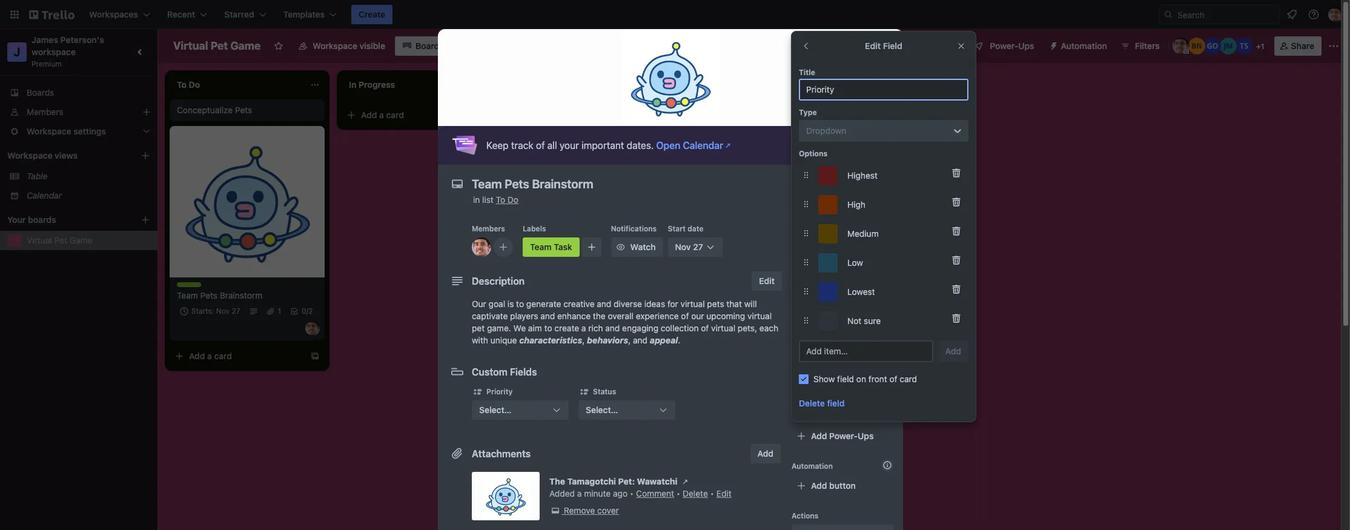 Task type: describe. For each thing, give the bounding box(es) containing it.
remove cover link
[[550, 505, 619, 517]]

james peterson (jamespeterson93) image left gary orlando (garyorlando) icon
[[1173, 38, 1190, 55]]

james peterson (jamespeterson93) image inside primary element
[[1329, 7, 1343, 22]]

0 vertical spatial custom
[[472, 367, 508, 377]]

front
[[869, 374, 888, 384]]

search image
[[1164, 10, 1174, 19]]

location link
[[792, 354, 894, 373]]

cover
[[598, 505, 619, 516]]

team task team pets brainstorm
[[177, 282, 263, 301]]

all
[[548, 140, 557, 151]]

add inside add power-ups link
[[811, 431, 827, 441]]

premium
[[32, 59, 62, 68]]

0 horizontal spatial fields
[[510, 367, 537, 377]]

overall
[[608, 311, 634, 321]]

sm image inside location link
[[796, 358, 808, 370]]

1 vertical spatial nov
[[216, 307, 230, 316]]

pets,
[[738, 323, 757, 333]]

the
[[593, 311, 606, 321]]

watch
[[631, 242, 656, 252]]

1 horizontal spatial virtual
[[711, 323, 736, 333]]

that
[[727, 299, 742, 309]]

1 horizontal spatial calendar
[[683, 140, 724, 151]]

2
[[309, 307, 313, 316]]

of down the our at right
[[701, 323, 709, 333]]

and down 'generate'
[[541, 311, 555, 321]]

1 vertical spatial 27
[[232, 307, 240, 316]]

we
[[514, 323, 526, 333]]

priority
[[487, 387, 513, 396]]

1 horizontal spatial members link
[[792, 233, 894, 252]]

0 vertical spatial add button
[[938, 341, 969, 362]]

add power-ups
[[811, 431, 874, 441]]

added a minute ago
[[550, 488, 628, 499]]

create
[[555, 323, 579, 333]]

brainstorm
[[220, 290, 263, 301]]

0 / 2
[[302, 307, 313, 316]]

1 horizontal spatial to
[[545, 323, 552, 333]]

select… for status
[[586, 405, 618, 415]]

share button
[[1275, 36, 1322, 56]]

j link
[[7, 42, 27, 62]]

2 vertical spatial ups
[[858, 431, 874, 441]]

experience
[[636, 311, 679, 321]]

actions
[[792, 511, 819, 520]]

0 horizontal spatial game
[[70, 235, 92, 245]]

type
[[799, 108, 817, 117]]

Add a title... text field
[[799, 79, 969, 101]]

workspace for workspace visible
[[313, 41, 357, 51]]

board
[[416, 41, 439, 51]]

0 vertical spatial labels
[[523, 224, 546, 233]]

members for members link to the left
[[27, 107, 63, 117]]

.
[[678, 335, 681, 345]]

team for team task team pets brainstorm
[[177, 282, 196, 291]]

team pets brainstorm link
[[177, 290, 318, 302]]

power- inside button
[[990, 41, 1019, 51]]

boards
[[28, 215, 56, 225]]

1 vertical spatial labels
[[811, 261, 838, 271]]

0 horizontal spatial members link
[[0, 102, 158, 122]]

boards
[[27, 87, 54, 98]]

james
[[32, 35, 58, 45]]

1 vertical spatial virtual
[[748, 311, 772, 321]]

1 vertical spatial add a card button
[[170, 347, 305, 366]]

the tamagotchi pet: wawatchi
[[550, 476, 678, 487]]

2 , from the left
[[629, 335, 631, 345]]

select… for priority
[[479, 405, 512, 415]]

1 vertical spatial add button
[[750, 444, 781, 464]]

important
[[582, 140, 624, 151]]

sm image inside automation button
[[1044, 36, 1061, 53]]

0 notifications image
[[1285, 7, 1300, 22]]

1 vertical spatial power-
[[792, 413, 817, 422]]

2 custom fields drag image from the top
[[799, 197, 814, 211]]

ups inside button
[[1019, 41, 1035, 51]]

add a card for rightmost add a card button
[[361, 110, 404, 120]]

status
[[593, 387, 616, 396]]

add members to card image
[[499, 241, 508, 253]]

checklist link
[[792, 281, 894, 301]]

return to previous screen image
[[802, 41, 811, 51]]

is
[[508, 299, 514, 309]]

0 horizontal spatial virtual
[[27, 235, 52, 245]]

field for delete
[[827, 398, 845, 408]]

in
[[473, 195, 480, 205]]

custom fields inside the custom fields button
[[811, 382, 868, 393]]

edit link
[[717, 488, 732, 499]]

create
[[359, 9, 385, 19]]

1 vertical spatial automation
[[792, 462, 833, 471]]

pets
[[707, 299, 724, 309]]

0 horizontal spatial custom fields
[[472, 367, 537, 377]]

show
[[814, 374, 835, 384]]

0 horizontal spatial edit
[[717, 488, 732, 499]]

add another list button
[[681, 70, 846, 97]]

peterson's
[[60, 35, 104, 45]]

start date
[[668, 224, 704, 233]]

workspace visible button
[[291, 36, 393, 56]]

automation button
[[1044, 36, 1115, 56]]

sm image inside cover link
[[852, 103, 864, 115]]

edit for edit button
[[759, 276, 775, 286]]

nov 27 button
[[668, 238, 723, 257]]

tamagotchi
[[567, 476, 616, 487]]

dates
[[811, 310, 835, 320]]

keep track of all your important dates. open calendar
[[487, 140, 724, 151]]

27 inside button
[[693, 242, 703, 252]]

1 vertical spatial list
[[482, 195, 494, 205]]

ago
[[613, 488, 628, 499]]

members for right members link
[[811, 237, 849, 247]]

button
[[830, 481, 856, 491]]

your boards
[[7, 215, 56, 225]]

enhance
[[557, 311, 591, 321]]

1 horizontal spatial 1
[[1261, 42, 1265, 51]]

j
[[14, 45, 20, 59]]

collection
[[661, 323, 699, 333]]

edit button
[[752, 271, 782, 291]]

virtual pet game inside board name text box
[[173, 39, 261, 52]]

tara schultz (taraschultz7) image
[[1236, 38, 1253, 55]]

add button button
[[792, 476, 894, 496]]

1 vertical spatial to
[[516, 299, 524, 309]]

sm image for remove cover
[[550, 505, 562, 517]]

cover link
[[848, 99, 896, 119]]

to do link
[[496, 195, 519, 205]]

0 vertical spatial create from template… image
[[654, 110, 664, 120]]

workspace visible
[[313, 41, 385, 51]]

1 vertical spatial power-ups
[[792, 413, 831, 422]]

0 horizontal spatial pet
[[54, 235, 67, 245]]

pet inside board name text box
[[211, 39, 228, 52]]

conceptualize pets
[[177, 105, 252, 115]]

filters button
[[1117, 36, 1164, 56]]

date
[[688, 224, 704, 233]]

3 custom fields drag image from the top
[[799, 255, 814, 269]]

attachments
[[472, 448, 531, 459]]

sm image for labels
[[796, 261, 808, 273]]

your
[[560, 140, 579, 151]]

options
[[799, 149, 828, 158]]

attachment
[[811, 334, 858, 344]]

1 vertical spatial 1
[[278, 307, 281, 316]]

1 horizontal spatial pets
[[235, 105, 252, 115]]

players
[[510, 311, 538, 321]]

Board name text field
[[167, 36, 267, 56]]

of left "all"
[[536, 140, 545, 151]]

delete link
[[683, 488, 708, 499]]

engaging
[[622, 323, 659, 333]]

fields inside button
[[845, 382, 868, 393]]

in list to do
[[473, 195, 519, 205]]

1 vertical spatial virtual pet game
[[27, 235, 92, 245]]

cover
[[864, 104, 889, 114]]

starts:
[[191, 307, 214, 316]]

1 horizontal spatial add a card button
[[342, 105, 477, 125]]

of left the our at right
[[681, 311, 689, 321]]



Task type: vqa. For each thing, say whether or not it's contained in the screenshot.
Greg Robinson (gregrobinson96) icon
no



Task type: locate. For each thing, give the bounding box(es) containing it.
virtual
[[681, 299, 705, 309], [748, 311, 772, 321], [711, 323, 736, 333]]

to
[[496, 195, 505, 205]]

1 horizontal spatial custom fields
[[811, 382, 868, 393]]

nov 27
[[675, 242, 703, 252]]

1 select… from the left
[[479, 405, 512, 415]]

workspace
[[313, 41, 357, 51], [7, 150, 52, 161]]

task inside team task team pets brainstorm
[[198, 282, 214, 291]]

1 vertical spatial custom fields drag image
[[799, 313, 814, 328]]

and up behaviors
[[606, 323, 620, 333]]

james peterson (jamespeterson93) image
[[1329, 7, 1343, 22], [1173, 38, 1190, 55], [472, 238, 491, 257], [305, 321, 320, 336]]

james peterson (jamespeterson93) image left add members to card image at the top left of the page
[[472, 238, 491, 257]]

custom fields up priority
[[472, 367, 537, 377]]

labels up team task
[[523, 224, 546, 233]]

with
[[472, 335, 488, 345]]

members link
[[0, 102, 158, 122], [792, 233, 894, 252]]

1 vertical spatial sm image
[[796, 285, 808, 297]]

None text field
[[840, 194, 948, 216], [840, 223, 948, 245], [840, 252, 948, 274], [840, 194, 948, 216], [840, 223, 948, 245], [840, 252, 948, 274]]

track
[[511, 140, 534, 151]]

views
[[55, 150, 78, 161]]

gary orlando (garyorlando) image
[[1204, 38, 1221, 55]]

delete field button
[[799, 397, 845, 410]]

delete for delete
[[683, 488, 708, 499]]

upcoming
[[707, 311, 746, 321]]

keep
[[487, 140, 509, 151]]

task
[[554, 242, 572, 252], [198, 282, 214, 291]]

delete for delete field
[[799, 398, 825, 408]]

, down engaging
[[629, 335, 631, 345]]

delete field
[[799, 398, 845, 408]]

james peterson (jamespeterson93) image right open information menu icon
[[1329, 7, 1343, 22]]

and up the the
[[597, 299, 612, 309]]

field inside button
[[827, 398, 845, 408]]

generate
[[527, 299, 561, 309]]

sm image inside labels link
[[796, 261, 808, 273]]

Search field
[[1174, 5, 1280, 24]]

starts: nov 27
[[191, 307, 240, 316]]

appeal
[[650, 335, 678, 345]]

select… down priority
[[479, 405, 512, 415]]

labels link
[[792, 257, 894, 276]]

list right another
[[754, 78, 766, 88]]

1 vertical spatial field
[[827, 398, 845, 408]]

field for show
[[838, 374, 854, 384]]

pets up starts:
[[200, 290, 218, 301]]

0 horizontal spatial add button
[[750, 444, 781, 464]]

sm image
[[796, 261, 808, 273], [796, 285, 808, 297], [550, 505, 562, 517]]

members
[[27, 107, 63, 117], [472, 224, 505, 233], [811, 237, 849, 247]]

fields left front at the bottom of the page
[[845, 382, 868, 393]]

1 , from the left
[[582, 335, 585, 345]]

27 down date
[[693, 242, 703, 252]]

labels up the checklist
[[811, 261, 838, 271]]

1 horizontal spatial virtual
[[173, 39, 208, 52]]

2 vertical spatial members
[[811, 237, 849, 247]]

1 horizontal spatial fields
[[845, 382, 868, 393]]

virtual down upcoming
[[711, 323, 736, 333]]

star or unstar board image
[[274, 41, 284, 51]]

members link up labels link
[[792, 233, 894, 252]]

add a card
[[361, 110, 404, 120], [189, 351, 232, 361]]

team
[[530, 242, 552, 252], [177, 282, 196, 291], [177, 290, 198, 301]]

james peterson's workspace premium
[[32, 35, 106, 68]]

each
[[760, 323, 779, 333]]

1 vertical spatial task
[[198, 282, 214, 291]]

dates.
[[627, 140, 654, 151]]

0 horizontal spatial create from template… image
[[310, 351, 320, 361]]

workspace for workspace views
[[7, 150, 52, 161]]

0 vertical spatial add a card
[[361, 110, 404, 120]]

add to card
[[792, 219, 833, 228]]

0 horizontal spatial labels
[[523, 224, 546, 233]]

select…
[[479, 405, 512, 415], [586, 405, 618, 415]]

edit up each
[[759, 276, 775, 286]]

1 vertical spatial color: bold lime, title: "team task" element
[[177, 282, 214, 291]]

to up characteristics
[[545, 323, 552, 333]]

task up 'creative'
[[554, 242, 572, 252]]

0 vertical spatial to
[[808, 219, 815, 228]]

custom fields
[[472, 367, 537, 377], [811, 382, 868, 393]]

behaviors
[[587, 335, 629, 345]]

1 horizontal spatial virtual pet game
[[173, 39, 261, 52]]

0 horizontal spatial color: bold lime, title: "team task" element
[[177, 282, 214, 291]]

delete left edit link
[[683, 488, 708, 499]]

add power-ups link
[[792, 427, 894, 446]]

of
[[536, 140, 545, 151], [681, 311, 689, 321], [701, 323, 709, 333], [890, 374, 898, 384]]

our
[[472, 299, 486, 309]]

1 horizontal spatial task
[[554, 242, 572, 252]]

calendar link
[[27, 190, 150, 202]]

minute
[[584, 488, 611, 499]]

sm image inside checklist link
[[796, 285, 808, 297]]

open
[[656, 140, 681, 151]]

color: bold lime, title: "team task" element up starts:
[[177, 282, 214, 291]]

description
[[472, 276, 525, 287]]

custom fields drag image
[[799, 168, 814, 182], [799, 197, 814, 211], [799, 255, 814, 269], [799, 284, 814, 298]]

calendar down the table
[[27, 190, 62, 201]]

goal
[[489, 299, 505, 309]]

0 horizontal spatial 27
[[232, 307, 240, 316]]

card
[[386, 110, 404, 120], [817, 219, 833, 228], [214, 351, 232, 361], [900, 374, 917, 384]]

1 vertical spatial calendar
[[27, 190, 62, 201]]

open information menu image
[[1308, 8, 1320, 21]]

0 vertical spatial fields
[[510, 367, 537, 377]]

watch button
[[611, 238, 663, 257]]

1 vertical spatial custom fields
[[811, 382, 868, 393]]

0 vertical spatial task
[[554, 242, 572, 252]]

added
[[550, 488, 575, 499]]

0 horizontal spatial virtual pet game
[[27, 235, 92, 245]]

0 vertical spatial power-ups
[[990, 41, 1035, 51]]

1 vertical spatial fields
[[845, 382, 868, 393]]

your boards with 1 items element
[[7, 213, 122, 227]]

0 horizontal spatial workspace
[[7, 150, 52, 161]]

conceptualize pets link
[[177, 104, 318, 116]]

task up starts:
[[198, 282, 214, 291]]

delete inside button
[[799, 398, 825, 408]]

custom fields drag image up "dates"
[[799, 284, 814, 298]]

, left behaviors
[[582, 335, 585, 345]]

custom fields drag image up attachment
[[799, 313, 814, 328]]

automation inside button
[[1061, 41, 1108, 51]]

0 vertical spatial delete
[[799, 398, 825, 408]]

2 vertical spatial edit
[[717, 488, 732, 499]]

0 horizontal spatial ups
[[817, 413, 831, 422]]

power-ups down delete field button
[[792, 413, 831, 422]]

members down boards at the top left of page
[[27, 107, 63, 117]]

0 horizontal spatial add a card
[[189, 351, 232, 361]]

add inside button
[[811, 481, 827, 491]]

sm image for checklist
[[796, 285, 808, 297]]

edit for edit field
[[865, 41, 881, 51]]

0 vertical spatial members link
[[0, 102, 158, 122]]

pets right conceptualize on the top left of page
[[235, 105, 252, 115]]

2 horizontal spatial power-
[[990, 41, 1019, 51]]

create from template… image
[[654, 110, 664, 120], [310, 351, 320, 361]]

workspace inside button
[[313, 41, 357, 51]]

pet
[[211, 39, 228, 52], [54, 235, 67, 245]]

1 vertical spatial create from template… image
[[310, 351, 320, 361]]

power-ups button
[[966, 36, 1042, 56]]

0 horizontal spatial nov
[[216, 307, 230, 316]]

sm image inside watch button
[[615, 241, 627, 253]]

primary element
[[0, 0, 1351, 29]]

0 horizontal spatial automation
[[792, 462, 833, 471]]

0 vertical spatial members
[[27, 107, 63, 117]]

0 vertical spatial 1
[[1261, 42, 1265, 51]]

custom fields drag image up labels link
[[799, 226, 814, 240]]

workspace
[[32, 47, 76, 57]]

1 vertical spatial members link
[[792, 233, 894, 252]]

add inside add another list 'button'
[[703, 78, 719, 88]]

custom up delete field
[[811, 382, 842, 393]]

1 vertical spatial pet
[[54, 235, 67, 245]]

1 horizontal spatial labels
[[811, 261, 838, 271]]

to up labels link
[[808, 219, 815, 228]]

move image
[[796, 528, 808, 530]]

0
[[302, 307, 306, 316]]

ups left automation button
[[1019, 41, 1035, 51]]

table link
[[27, 170, 150, 182]]

2 horizontal spatial virtual
[[748, 311, 772, 321]]

2 horizontal spatial edit
[[865, 41, 881, 51]]

1 vertical spatial members
[[472, 224, 505, 233]]

1 horizontal spatial add a card
[[361, 110, 404, 120]]

virtual pet game link
[[27, 234, 150, 247]]

0 vertical spatial edit
[[865, 41, 881, 51]]

0 horizontal spatial members
[[27, 107, 63, 117]]

team for team task
[[530, 242, 552, 252]]

0 horizontal spatial calendar
[[27, 190, 62, 201]]

custom
[[472, 367, 508, 377], [811, 382, 842, 393]]

add button
[[811, 481, 856, 491]]

add board image
[[141, 215, 150, 225]]

aim
[[528, 323, 542, 333]]

nov inside button
[[675, 242, 691, 252]]

ups down delete field button
[[817, 413, 831, 422]]

0 horizontal spatial power-ups
[[792, 413, 831, 422]]

team task
[[530, 242, 572, 252]]

None text field
[[840, 165, 948, 187], [466, 173, 866, 195], [840, 281, 948, 303], [840, 310, 948, 332], [840, 165, 948, 187], [466, 173, 866, 195], [840, 281, 948, 303], [840, 310, 948, 332]]

task for team task
[[554, 242, 572, 252]]

0 vertical spatial add a card button
[[342, 105, 477, 125]]

1 horizontal spatial ,
[[629, 335, 631, 345]]

0 horizontal spatial virtual
[[681, 299, 705, 309]]

custom fields up delete field
[[811, 382, 868, 393]]

pet:
[[618, 476, 635, 487]]

1 right tara schultz (taraschultz7) image
[[1261, 42, 1265, 51]]

custom fields drag image up add to card
[[799, 197, 814, 211]]

members link down boards at the top left of page
[[0, 102, 158, 122]]

comment
[[636, 488, 674, 499]]

1 horizontal spatial members
[[472, 224, 505, 233]]

0 vertical spatial custom fields drag image
[[799, 226, 814, 240]]

nov down team task team pets brainstorm
[[216, 307, 230, 316]]

ups down the custom fields button
[[858, 431, 874, 441]]

+ 1
[[1257, 42, 1265, 51]]

of right front at the bottom of the page
[[890, 374, 898, 384]]

2 horizontal spatial ups
[[1019, 41, 1035, 51]]

1 vertical spatial custom
[[811, 382, 842, 393]]

notifications
[[611, 224, 657, 233]]

on
[[857, 374, 867, 384]]

sm image
[[1044, 36, 1061, 53], [852, 103, 864, 115], [796, 236, 808, 248], [615, 241, 627, 253], [796, 358, 808, 370], [472, 386, 484, 398], [579, 386, 591, 398], [552, 404, 562, 416], [659, 404, 668, 416], [680, 476, 692, 488]]

0 vertical spatial sm image
[[796, 261, 808, 273]]

2 vertical spatial virtual
[[711, 323, 736, 333]]

2 custom fields drag image from the top
[[799, 313, 814, 328]]

members up add members to card image at the top left of the page
[[472, 224, 505, 233]]

0 vertical spatial game
[[231, 39, 261, 52]]

sm image left the checklist
[[796, 285, 808, 297]]

calendar inside 'link'
[[27, 190, 62, 201]]

2 vertical spatial power-
[[830, 431, 858, 441]]

conceptualize
[[177, 105, 233, 115]]

pet down your boards with 1 items element
[[54, 235, 67, 245]]

0 vertical spatial pets
[[235, 105, 252, 115]]

1 vertical spatial virtual
[[27, 235, 52, 245]]

1 vertical spatial pets
[[200, 290, 218, 301]]

sm image right edit button
[[796, 261, 808, 273]]

0 horizontal spatial custom
[[472, 367, 508, 377]]

1 vertical spatial add a card
[[189, 351, 232, 361]]

1 left 0
[[278, 307, 281, 316]]

0 horizontal spatial delete
[[683, 488, 708, 499]]

virtual inside board name text box
[[173, 39, 208, 52]]

our goal is to generate creative and diverse ideas for virtual pets that will captivate players and enhance the overall experience of our upcoming virtual pet game. we aim to create a rich and engaging collection of virtual pets, each with unique
[[472, 299, 779, 345]]

0 vertical spatial virtual pet game
[[173, 39, 261, 52]]

1 horizontal spatial custom
[[811, 382, 842, 393]]

field down the custom fields button
[[827, 398, 845, 408]]

1 custom fields drag image from the top
[[799, 168, 814, 182]]

0 vertical spatial virtual
[[681, 299, 705, 309]]

0 horizontal spatial task
[[198, 282, 214, 291]]

field
[[838, 374, 854, 384], [827, 398, 845, 408]]

remove cover
[[564, 505, 619, 516]]

power-ups right close popover image
[[990, 41, 1035, 51]]

1 horizontal spatial add button
[[938, 341, 969, 362]]

show menu image
[[1328, 40, 1340, 52]]

2 select… from the left
[[586, 405, 618, 415]]

delete down show
[[799, 398, 825, 408]]

automation up add button
[[792, 462, 833, 471]]

james peterson's workspace link
[[32, 35, 106, 57]]

edit left field
[[865, 41, 881, 51]]

+
[[1257, 42, 1261, 51]]

fields up priority
[[510, 367, 537, 377]]

select… down status
[[586, 405, 618, 415]]

list right in
[[482, 195, 494, 205]]

0 vertical spatial power-
[[990, 41, 1019, 51]]

edit right delete 'link'
[[717, 488, 732, 499]]

pets
[[235, 105, 252, 115], [200, 290, 218, 301]]

virtual up the our at right
[[681, 299, 705, 309]]

to right is
[[516, 299, 524, 309]]

location
[[811, 358, 846, 368]]

color: bold lime, title: "team task" element right add members to card image at the top left of the page
[[523, 238, 580, 257]]

field
[[883, 41, 903, 51]]

1 horizontal spatial power-ups
[[990, 41, 1035, 51]]

0 vertical spatial pet
[[211, 39, 228, 52]]

custom fields drag image down options
[[799, 168, 814, 182]]

sm image down added
[[550, 505, 562, 517]]

close popover image
[[957, 41, 966, 51]]

1 horizontal spatial power-
[[830, 431, 858, 441]]

field left on
[[838, 374, 854, 384]]

ideas
[[645, 299, 665, 309]]

board link
[[395, 36, 447, 56]]

automation left the filters button
[[1061, 41, 1108, 51]]

0 horizontal spatial select…
[[479, 405, 512, 415]]

custom fields drag image up the checklist
[[799, 255, 814, 269]]

create from template… image up the open
[[654, 110, 664, 120]]

pets inside team task team pets brainstorm
[[200, 290, 218, 301]]

custom inside button
[[811, 382, 842, 393]]

comment link
[[636, 488, 674, 499]]

1 horizontal spatial create from template… image
[[654, 110, 664, 120]]

custom up priority
[[472, 367, 508, 377]]

0 horizontal spatial power-
[[792, 413, 817, 422]]

another
[[721, 78, 752, 88]]

the
[[550, 476, 565, 487]]

share
[[1292, 41, 1315, 51]]

game inside board name text box
[[231, 39, 261, 52]]

virtual down will
[[748, 311, 772, 321]]

a inside our goal is to generate creative and diverse ideas for virtual pets that will captivate players and enhance the overall experience of our upcoming virtual pet game. we aim to create a rich and engaging collection of virtual pets, each with unique
[[582, 323, 586, 333]]

custom fields drag image
[[799, 226, 814, 240], [799, 313, 814, 328]]

and down engaging
[[633, 335, 648, 345]]

ups
[[1019, 41, 1035, 51], [817, 413, 831, 422], [858, 431, 874, 441]]

game down your boards with 1 items element
[[70, 235, 92, 245]]

1 horizontal spatial color: bold lime, title: "team task" element
[[523, 238, 580, 257]]

game left the star or unstar board icon
[[231, 39, 261, 52]]

task for team task team pets brainstorm
[[198, 282, 214, 291]]

create from template… image down 2
[[310, 351, 320, 361]]

1 vertical spatial workspace
[[7, 150, 52, 161]]

ben nelson (bennelson96) image
[[1189, 38, 1206, 55]]

1 custom fields drag image from the top
[[799, 226, 814, 240]]

workspace up the table
[[7, 150, 52, 161]]

edit field
[[865, 41, 903, 51]]

color: bold lime, title: "team task" element
[[523, 238, 580, 257], [177, 282, 214, 291]]

/
[[306, 307, 309, 316]]

jeremy miller (jeremymiller198) image
[[1220, 38, 1237, 55]]

1 horizontal spatial nov
[[675, 242, 691, 252]]

your
[[7, 215, 26, 225]]

0 horizontal spatial list
[[482, 195, 494, 205]]

create button
[[351, 5, 393, 24]]

dates button
[[792, 305, 894, 325]]

pet left the star or unstar board icon
[[211, 39, 228, 52]]

list inside 'button'
[[754, 78, 766, 88]]

workspace left visible
[[313, 41, 357, 51]]

4 custom fields drag image from the top
[[799, 284, 814, 298]]

0 vertical spatial virtual
[[173, 39, 208, 52]]

power-ups inside button
[[990, 41, 1035, 51]]

james peterson (jamespeterson93) image down 2
[[305, 321, 320, 336]]

nov down start date
[[675, 242, 691, 252]]

1 horizontal spatial select…
[[586, 405, 618, 415]]

calendar right the open
[[683, 140, 724, 151]]

Options text field
[[799, 341, 933, 362]]

create a view image
[[141, 151, 150, 161]]

edit inside button
[[759, 276, 775, 286]]

members down add to card
[[811, 237, 849, 247]]

27 down brainstorm
[[232, 307, 240, 316]]

0 vertical spatial 27
[[693, 242, 703, 252]]

0 vertical spatial field
[[838, 374, 854, 384]]

add a card for bottom add a card button
[[189, 351, 232, 361]]



